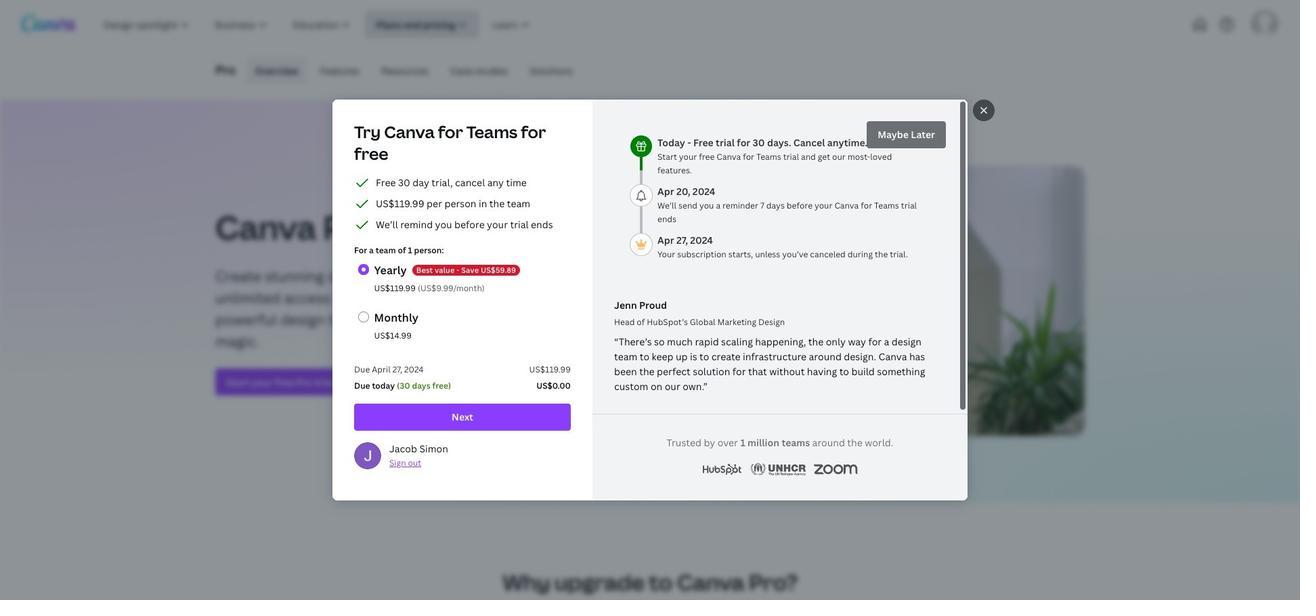 Task type: locate. For each thing, give the bounding box(es) containing it.
menu bar
[[242, 57, 581, 84]]

top level navigation element
[[92, 11, 588, 38]]



Task type: vqa. For each thing, say whether or not it's contained in the screenshot.
1st Color from the bottom of the Design ideas Custom prints Font pairing Colors Color wheel Color palette generator Blog Apps Template directory on the bottom left of the page
no



